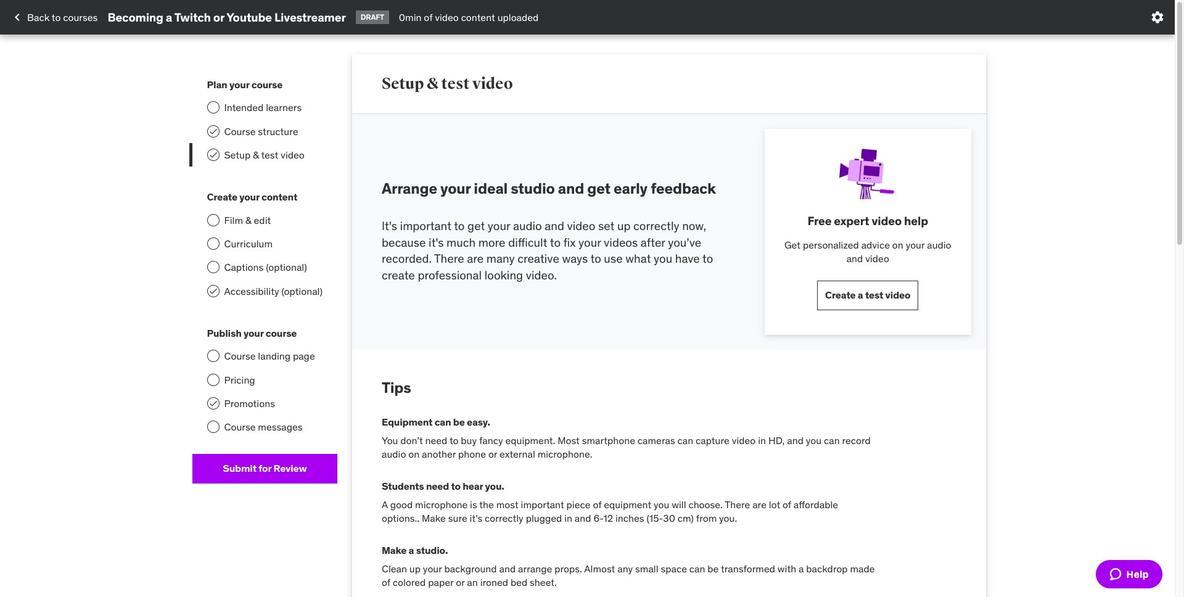 Task type: vqa. For each thing, say whether or not it's contained in the screenshot.
through
no



Task type: describe. For each thing, give the bounding box(es) containing it.
because
[[382, 235, 426, 250]]

incomplete image for film
[[207, 214, 219, 226]]

on inside equipment can be easy. you don't need to buy fancy equipment. most smartphone cameras can capture video in hd, and you can record audio on another phone or external microphone.
[[409, 448, 420, 460]]

(optional) for accessibility (optional)
[[282, 285, 323, 297]]

0 vertical spatial setup
[[382, 74, 424, 93]]

0min
[[399, 11, 422, 23]]

up inside make a studio. clean up your background and arrange props. almost any small space can be transformed with a backdrop made of colored paper or an ironed bed sheet.
[[409, 562, 421, 575]]

back to courses link
[[10, 7, 98, 28]]

a right 'with' on the bottom of page
[[799, 562, 804, 575]]

film
[[224, 214, 243, 226]]

0 horizontal spatial setup
[[224, 149, 251, 161]]

video inside equipment can be easy. you don't need to buy fancy equipment. most smartphone cameras can capture video in hd, and you can record audio on another phone or external microphone.
[[732, 434, 756, 446]]

audio for help
[[927, 239, 952, 251]]

becoming
[[108, 10, 163, 24]]

free expert video help
[[808, 213, 928, 228]]

structure
[[258, 125, 298, 137]]

completed image inside promotions link
[[208, 399, 218, 408]]

course messages link
[[192, 415, 337, 439]]

your right fix
[[579, 235, 601, 250]]

(optional) for captions (optional)
[[266, 261, 307, 273]]

you inside it's important to get your audio and video set up correctly now, because it's much more difficult to fix your videos after you've recorded. there are many creative ways to use what you have to create professional looking video.
[[654, 251, 672, 266]]

buy
[[461, 434, 477, 446]]

most
[[558, 434, 580, 446]]

studio.
[[416, 544, 448, 557]]

30
[[663, 512, 675, 524]]

difficult
[[508, 235, 547, 250]]

you inside equipment can be easy. you don't need to buy fancy equipment. most smartphone cameras can capture video in hd, and you can record audio on another phone or external microphone.
[[806, 434, 822, 446]]

there inside students need to hear you. a good microphone is the most important piece of equipment you will choose. there are lot of affordable options.. make sure it's correctly plugged in and 6-12 inches (15-30 cm) from you.
[[725, 498, 750, 510]]

your up film & edit
[[239, 191, 260, 203]]

transformed
[[721, 562, 775, 575]]

create for create a test video
[[825, 289, 856, 301]]

audio inside equipment can be easy. you don't need to buy fancy equipment. most smartphone cameras can capture video in hd, and you can record audio on another phone or external microphone.
[[382, 448, 406, 460]]

important inside it's important to get your audio and video set up correctly now, because it's much more difficult to fix your videos after you've recorded. there are many creative ways to use what you have to create professional looking video.
[[400, 218, 452, 233]]

it's
[[470, 512, 483, 524]]

create a test video link
[[817, 280, 919, 310]]

can up another
[[435, 416, 451, 428]]

video inside get personalized advice on your audio and video
[[866, 252, 889, 265]]

piece
[[567, 498, 591, 510]]

your left 'ideal'
[[440, 179, 471, 198]]

can inside make a studio. clean up your background and arrange props. almost any small space can be transformed with a backdrop made of colored paper or an ironed bed sheet.
[[690, 562, 705, 575]]

your up course landing page link
[[244, 327, 264, 339]]

ways
[[562, 251, 588, 266]]

space
[[661, 562, 687, 575]]

easy.
[[467, 416, 490, 428]]

to right the have
[[703, 251, 713, 266]]

uploaded
[[498, 11, 539, 23]]

your up more
[[488, 218, 510, 233]]

good
[[390, 498, 413, 510]]

a for studio.
[[409, 544, 414, 557]]

publish your course
[[207, 327, 297, 339]]

on inside get personalized advice on your audio and video
[[892, 239, 904, 251]]

promotions
[[224, 397, 275, 410]]

have
[[675, 251, 700, 266]]

course for plan your course
[[252, 78, 283, 91]]

bed
[[511, 576, 528, 588]]

up inside it's important to get your audio and video set up correctly now, because it's much more difficult to fix your videos after you've recorded. there are many creative ways to use what you have to create professional looking video.
[[617, 218, 631, 233]]

completed element inside promotions link
[[207, 397, 219, 410]]

course landing page link
[[192, 344, 337, 368]]

you've
[[668, 235, 701, 250]]

promotions link
[[192, 392, 337, 415]]

and inside students need to hear you. a good microphone is the most important piece of equipment you will choose. there are lot of affordable options.. make sure it's correctly plugged in and 6-12 inches (15-30 cm) from you.
[[575, 512, 591, 524]]

and inside equipment can be easy. you don't need to buy fancy equipment. most smartphone cameras can capture video in hd, and you can record audio on another phone or external microphone.
[[787, 434, 804, 446]]

studio
[[511, 179, 555, 198]]

props.
[[555, 562, 582, 575]]

almost
[[584, 562, 615, 575]]

to up the much
[[454, 218, 465, 233]]

sure
[[448, 512, 467, 524]]

a
[[382, 498, 388, 510]]

fancy
[[479, 434, 503, 446]]

a for twitch
[[166, 10, 172, 24]]

and right studio
[[558, 179, 584, 198]]

microphone.
[[538, 448, 593, 460]]

captions (optional)
[[224, 261, 307, 273]]

much
[[447, 235, 476, 250]]

learners
[[266, 101, 302, 114]]

arrange
[[518, 562, 552, 575]]

made
[[850, 562, 875, 575]]

arrange
[[382, 179, 437, 198]]

to left fix
[[550, 235, 561, 250]]

many
[[487, 251, 515, 266]]

clean
[[382, 562, 407, 575]]

it's
[[382, 218, 397, 233]]

colored
[[393, 576, 426, 588]]

you
[[382, 434, 398, 446]]

0 horizontal spatial test
[[261, 149, 278, 161]]

0 horizontal spatial setup & test video
[[224, 149, 305, 161]]

more
[[479, 235, 506, 250]]

to left use
[[591, 251, 601, 266]]

audio for studio
[[513, 218, 542, 233]]

videos
[[604, 235, 638, 250]]

completed image
[[208, 150, 218, 160]]

film & edit link
[[192, 208, 337, 232]]

setup & test video link
[[192, 143, 337, 167]]

of inside make a studio. clean up your background and arrange props. almost any small space can be transformed with a backdrop made of colored paper or an ironed bed sheet.
[[382, 576, 390, 588]]

incomplete image for course messages
[[207, 421, 219, 433]]

or inside equipment can be easy. you don't need to buy fancy equipment. most smartphone cameras can capture video in hd, and you can record audio on another phone or external microphone.
[[488, 448, 497, 460]]

hd,
[[769, 434, 785, 446]]

publish
[[207, 327, 242, 339]]

completed element for course
[[207, 125, 219, 137]]

now,
[[682, 218, 706, 233]]

feedback
[[651, 179, 716, 198]]

0 vertical spatial content
[[461, 11, 495, 23]]

make a studio. clean up your background and arrange props. almost any small space can be transformed with a backdrop made of colored paper or an ironed bed sheet.
[[382, 544, 875, 588]]

film & edit
[[224, 214, 271, 226]]

in inside students need to hear you. a good microphone is the most important piece of equipment you will choose. there are lot of affordable options.. make sure it's correctly plugged in and 6-12 inches (15-30 cm) from you.
[[564, 512, 572, 524]]

of up 6-
[[593, 498, 602, 510]]

make inside make a studio. clean up your background and arrange props. almost any small space can be transformed with a backdrop made of colored paper or an ironed bed sheet.
[[382, 544, 407, 557]]

creative
[[518, 251, 559, 266]]

accessibility
[[224, 285, 279, 297]]

submit for review
[[223, 462, 307, 475]]

phone
[[458, 448, 486, 460]]

submit for review button
[[192, 454, 337, 484]]

lot
[[769, 498, 780, 510]]

is
[[470, 498, 477, 510]]

accessibility (optional) link
[[192, 279, 337, 303]]

captions
[[224, 261, 264, 273]]

incomplete image for captions
[[207, 261, 219, 273]]

there inside it's important to get your audio and video set up correctly now, because it's much more difficult to fix your videos after you've recorded. there are many creative ways to use what you have to create professional looking video.
[[434, 251, 464, 266]]

0min of video content uploaded
[[399, 11, 539, 23]]

completed element for accessibility
[[207, 285, 219, 297]]

course structure
[[224, 125, 298, 137]]

curriculum
[[224, 237, 273, 250]]

record
[[842, 434, 871, 446]]

it's important to get your audio and video set up correctly now, because it's much more difficult to fix your videos after you've recorded. there are many creative ways to use what you have to create professional looking video.
[[382, 218, 713, 282]]

and inside make a studio. clean up your background and arrange props. almost any small space can be transformed with a backdrop made of colored paper or an ironed bed sheet.
[[499, 562, 516, 575]]

get
[[785, 239, 801, 251]]

make inside students need to hear you. a good microphone is the most important piece of equipment you will choose. there are lot of affordable options.. make sure it's correctly plugged in and 6-12 inches (15-30 cm) from you.
[[422, 512, 446, 524]]

intended learners
[[224, 101, 302, 114]]



Task type: locate. For each thing, give the bounding box(es) containing it.
ideal
[[474, 179, 508, 198]]

get up the much
[[468, 218, 485, 233]]

or right twitch
[[213, 10, 224, 24]]

incomplete image
[[207, 101, 219, 114], [207, 237, 219, 250], [207, 350, 219, 362], [207, 421, 219, 433]]

(optional) up accessibility (optional)
[[266, 261, 307, 273]]

correctly up the after
[[634, 218, 679, 233]]

completed image up completed icon
[[208, 126, 218, 136]]

0 vertical spatial you.
[[485, 480, 504, 492]]

or inside make a studio. clean up your background and arrange props. almost any small space can be transformed with a backdrop made of colored paper or an ironed bed sheet.
[[456, 576, 465, 588]]

back to courses
[[27, 11, 98, 23]]

2 vertical spatial audio
[[382, 448, 406, 460]]

on down don't
[[409, 448, 420, 460]]

4 incomplete image from the top
[[207, 421, 219, 433]]

0 vertical spatial (optional)
[[266, 261, 307, 273]]

personalized
[[803, 239, 859, 251]]

0 horizontal spatial make
[[382, 544, 407, 557]]

course
[[224, 125, 256, 137], [224, 350, 256, 362], [224, 421, 256, 433]]

there right choose.
[[725, 498, 750, 510]]

1 horizontal spatial test
[[441, 74, 470, 93]]

accessibility (optional)
[[224, 285, 323, 297]]

course settings image
[[1150, 10, 1165, 25]]

incomplete image left pricing
[[207, 374, 219, 386]]

be inside make a studio. clean up your background and arrange props. almost any small space can be transformed with a backdrop made of colored paper or an ironed bed sheet.
[[708, 562, 719, 575]]

incomplete image for course landing page
[[207, 350, 219, 362]]

course down 'intended'
[[224, 125, 256, 137]]

of right 0min
[[424, 11, 433, 23]]

2 vertical spatial completed image
[[208, 399, 218, 408]]

setup & test video
[[382, 74, 513, 93], [224, 149, 305, 161]]

correctly down most
[[485, 512, 524, 524]]

0 vertical spatial there
[[434, 251, 464, 266]]

0 horizontal spatial audio
[[382, 448, 406, 460]]

and up the bed
[[499, 562, 516, 575]]

1 vertical spatial setup
[[224, 149, 251, 161]]

0 vertical spatial need
[[425, 434, 447, 446]]

use
[[604, 251, 623, 266]]

1 vertical spatial course
[[224, 350, 256, 362]]

0 vertical spatial create
[[207, 191, 237, 203]]

completed image left accessibility
[[208, 286, 218, 296]]

1 course from the top
[[224, 125, 256, 137]]

to left hear
[[451, 480, 461, 492]]

free
[[808, 213, 832, 228]]

course up intended learners link at the top of page
[[252, 78, 283, 91]]

audio inside get personalized advice on your audio and video
[[927, 239, 952, 251]]

of down clean
[[382, 576, 390, 588]]

to right back
[[52, 11, 61, 23]]

0 vertical spatial get
[[587, 179, 611, 198]]

you right the hd,
[[806, 434, 822, 446]]

1 vertical spatial on
[[409, 448, 420, 460]]

0 horizontal spatial correctly
[[485, 512, 524, 524]]

after
[[641, 235, 665, 250]]

0 vertical spatial incomplete image
[[207, 214, 219, 226]]

create up film
[[207, 191, 237, 203]]

can left record
[[824, 434, 840, 446]]

correctly inside students need to hear you. a good microphone is the most important piece of equipment you will choose. there are lot of affordable options.. make sure it's correctly plugged in and 6-12 inches (15-30 cm) from you.
[[485, 512, 524, 524]]

& for film & edit link
[[245, 214, 251, 226]]

in down piece
[[564, 512, 572, 524]]

another
[[422, 448, 456, 460]]

0 vertical spatial test
[[441, 74, 470, 93]]

youtube
[[226, 10, 272, 24]]

landing
[[258, 350, 291, 362]]

there up professional
[[434, 251, 464, 266]]

a left twitch
[[166, 10, 172, 24]]

important up plugged
[[521, 498, 564, 510]]

incomplete image inside pricing "link"
[[207, 374, 219, 386]]

1 vertical spatial or
[[488, 448, 497, 460]]

are inside students need to hear you. a good microphone is the most important piece of equipment you will choose. there are lot of affordable options.. make sure it's correctly plugged in and 6-12 inches (15-30 cm) from you.
[[753, 498, 767, 510]]

2 horizontal spatial test
[[865, 289, 883, 301]]

are left lot
[[753, 498, 767, 510]]

your inside make a studio. clean up your background and arrange props. almost any small space can be transformed with a backdrop made of colored paper or an ironed bed sheet.
[[423, 562, 442, 575]]

1 vertical spatial up
[[409, 562, 421, 575]]

on right advice
[[892, 239, 904, 251]]

0 vertical spatial audio
[[513, 218, 542, 233]]

in inside equipment can be easy. you don't need to buy fancy equipment. most smartphone cameras can capture video in hd, and you can record audio on another phone or external microphone.
[[758, 434, 766, 446]]

completed image inside accessibility (optional) link
[[208, 286, 218, 296]]

3 incomplete image from the top
[[207, 350, 219, 362]]

3 completed image from the top
[[208, 399, 218, 408]]

be inside equipment can be easy. you don't need to buy fancy equipment. most smartphone cameras can capture video in hd, and you can record audio on another phone or external microphone.
[[453, 416, 465, 428]]

and down piece
[[575, 512, 591, 524]]

0 vertical spatial up
[[617, 218, 631, 233]]

students need to hear you. a good microphone is the most important piece of equipment you will choose. there are lot of affordable options.. make sure it's correctly plugged in and 6-12 inches (15-30 cm) from you.
[[382, 480, 838, 524]]

incomplete image
[[207, 214, 219, 226], [207, 261, 219, 273], [207, 374, 219, 386]]

0 vertical spatial &
[[427, 74, 439, 93]]

you. right from
[[719, 512, 737, 524]]

to inside equipment can be easy. you don't need to buy fancy equipment. most smartphone cameras can capture video in hd, and you can record audio on another phone or external microphone.
[[450, 434, 459, 446]]

1 horizontal spatial setup
[[382, 74, 424, 93]]

affordable
[[794, 498, 838, 510]]

0 horizontal spatial content
[[262, 191, 297, 203]]

in left the hd,
[[758, 434, 766, 446]]

incomplete image inside captions (optional) link
[[207, 261, 219, 273]]

& for setup & test video link
[[253, 149, 259, 161]]

be left transformed
[[708, 562, 719, 575]]

make down microphone
[[422, 512, 446, 524]]

completed element inside the course structure link
[[207, 125, 219, 137]]

curriculum link
[[192, 232, 337, 256]]

completed element left accessibility
[[207, 285, 219, 297]]

medium image
[[10, 10, 25, 25]]

4 completed element from the top
[[207, 397, 219, 410]]

1 horizontal spatial in
[[758, 434, 766, 446]]

1 vertical spatial test
[[261, 149, 278, 161]]

completed element inside setup & test video link
[[207, 149, 219, 161]]

need up another
[[425, 434, 447, 446]]

incomplete image left curriculum
[[207, 237, 219, 250]]

set
[[598, 218, 615, 233]]

1 vertical spatial incomplete image
[[207, 261, 219, 273]]

1 horizontal spatial up
[[617, 218, 631, 233]]

incomplete image inside curriculum link
[[207, 237, 219, 250]]

submit
[[223, 462, 257, 475]]

2 vertical spatial or
[[456, 576, 465, 588]]

3 incomplete image from the top
[[207, 374, 219, 386]]

1 horizontal spatial &
[[253, 149, 259, 161]]

1 horizontal spatial make
[[422, 512, 446, 524]]

incomplete image left film
[[207, 214, 219, 226]]

0 horizontal spatial important
[[400, 218, 452, 233]]

1 vertical spatial (optional)
[[282, 285, 323, 297]]

what
[[626, 251, 651, 266]]

equipment.
[[505, 434, 555, 446]]

3 completed element from the top
[[207, 285, 219, 297]]

get left early
[[587, 179, 611, 198]]

completed image
[[208, 126, 218, 136], [208, 286, 218, 296], [208, 399, 218, 408]]

0 horizontal spatial get
[[468, 218, 485, 233]]

1 horizontal spatial content
[[461, 11, 495, 23]]

1 horizontal spatial important
[[521, 498, 564, 510]]

2 vertical spatial &
[[245, 214, 251, 226]]

you inside students need to hear you. a good microphone is the most important piece of equipment you will choose. there are lot of affordable options.. make sure it's correctly plugged in and 6-12 inches (15-30 cm) from you.
[[654, 498, 670, 510]]

2 incomplete image from the top
[[207, 237, 219, 250]]

2 vertical spatial incomplete image
[[207, 374, 219, 386]]

2 incomplete image from the top
[[207, 261, 219, 273]]

1 completed element from the top
[[207, 125, 219, 137]]

of
[[424, 11, 433, 23], [593, 498, 602, 510], [783, 498, 791, 510], [382, 576, 390, 588]]

hear
[[463, 480, 483, 492]]

(optional) inside captions (optional) link
[[266, 261, 307, 273]]

1 vertical spatial you
[[806, 434, 822, 446]]

1 horizontal spatial or
[[456, 576, 465, 588]]

can left capture
[[678, 434, 693, 446]]

incomplete image down plan
[[207, 101, 219, 114]]

content left uploaded
[[461, 11, 495, 23]]

the
[[479, 498, 494, 510]]

0 vertical spatial make
[[422, 512, 446, 524]]

0 horizontal spatial are
[[467, 251, 484, 266]]

a left studio.
[[409, 544, 414, 557]]

0 horizontal spatial you.
[[485, 480, 504, 492]]

1 incomplete image from the top
[[207, 101, 219, 114]]

external
[[500, 448, 535, 460]]

2 vertical spatial test
[[865, 289, 883, 301]]

courses
[[63, 11, 98, 23]]

1 horizontal spatial audio
[[513, 218, 542, 233]]

your down help at right top
[[906, 239, 925, 251]]

2 completed image from the top
[[208, 286, 218, 296]]

0 vertical spatial in
[[758, 434, 766, 446]]

completed image inside the course structure link
[[208, 126, 218, 136]]

(optional) inside accessibility (optional) link
[[282, 285, 323, 297]]

3 course from the top
[[224, 421, 256, 433]]

get
[[587, 179, 611, 198], [468, 218, 485, 233]]

up up colored
[[409, 562, 421, 575]]

video inside create a test video link
[[886, 289, 911, 301]]

1 vertical spatial completed image
[[208, 286, 218, 296]]

becoming a twitch or youtube livestreamer
[[108, 10, 346, 24]]

your right plan
[[229, 78, 249, 91]]

1 vertical spatial content
[[262, 191, 297, 203]]

incomplete image for curriculum
[[207, 237, 219, 250]]

course for course landing page
[[224, 350, 256, 362]]

you
[[654, 251, 672, 266], [806, 434, 822, 446], [654, 498, 670, 510]]

course for course structure
[[224, 125, 256, 137]]

correctly inside it's important to get your audio and video set up correctly now, because it's much more difficult to fix your videos after you've recorded. there are many creative ways to use what you have to create professional looking video.
[[634, 218, 679, 233]]

completed element
[[207, 125, 219, 137], [207, 149, 219, 161], [207, 285, 219, 297], [207, 397, 219, 410]]

and right the hd,
[[787, 434, 804, 446]]

2 horizontal spatial or
[[488, 448, 497, 460]]

incomplete image inside film & edit link
[[207, 214, 219, 226]]

0 vertical spatial course
[[252, 78, 283, 91]]

be left easy.
[[453, 416, 465, 428]]

2 course from the top
[[224, 350, 256, 362]]

1 horizontal spatial are
[[753, 498, 767, 510]]

2 horizontal spatial &
[[427, 74, 439, 93]]

completed element left the promotions at the bottom left
[[207, 397, 219, 410]]

1 horizontal spatial you.
[[719, 512, 737, 524]]

there
[[434, 251, 464, 266], [725, 498, 750, 510]]

page
[[293, 350, 315, 362]]

recorded.
[[382, 251, 432, 266]]

completed element down the course structure link
[[207, 149, 219, 161]]

0 horizontal spatial there
[[434, 251, 464, 266]]

make
[[422, 512, 446, 524], [382, 544, 407, 557]]

incomplete image left course messages
[[207, 421, 219, 433]]

1 vertical spatial need
[[426, 480, 449, 492]]

0 vertical spatial be
[[453, 416, 465, 428]]

create for create your content
[[207, 191, 237, 203]]

are down the much
[[467, 251, 484, 266]]

get inside it's important to get your audio and video set up correctly now, because it's much more difficult to fix your videos after you've recorded. there are many creative ways to use what you have to create professional looking video.
[[468, 218, 485, 233]]

audio inside it's important to get your audio and video set up correctly now, because it's much more difficult to fix your videos after you've recorded. there are many creative ways to use what you have to create professional looking video.
[[513, 218, 542, 233]]

incomplete image down publish
[[207, 350, 219, 362]]

and inside get personalized advice on your audio and video
[[847, 252, 863, 265]]

1 horizontal spatial correctly
[[634, 218, 679, 233]]

2 horizontal spatial audio
[[927, 239, 952, 251]]

and inside it's important to get your audio and video set up correctly now, because it's much more difficult to fix your videos after you've recorded. there are many creative ways to use what you have to create professional looking video.
[[545, 218, 564, 233]]

you down the after
[[654, 251, 672, 266]]

are inside it's important to get your audio and video set up correctly now, because it's much more difficult to fix your videos after you've recorded. there are many creative ways to use what you have to create professional looking video.
[[467, 251, 484, 266]]

video inside setup & test video link
[[281, 149, 305, 161]]

need inside students need to hear you. a good microphone is the most important piece of equipment you will choose. there are lot of affordable options.. make sure it's correctly plugged in and 6-12 inches (15-30 cm) from you.
[[426, 480, 449, 492]]

it's
[[429, 235, 444, 250]]

make up clean
[[382, 544, 407, 557]]

inches
[[616, 512, 644, 524]]

2 vertical spatial course
[[224, 421, 256, 433]]

fix
[[564, 235, 576, 250]]

course up pricing
[[224, 350, 256, 362]]

incomplete image left captions on the top left of page
[[207, 261, 219, 273]]

1 horizontal spatial there
[[725, 498, 750, 510]]

will
[[672, 498, 686, 510]]

audio up difficult
[[513, 218, 542, 233]]

you up the (15-
[[654, 498, 670, 510]]

edit
[[254, 214, 271, 226]]

professional
[[418, 268, 482, 282]]

1 vertical spatial audio
[[927, 239, 952, 251]]

1 incomplete image from the top
[[207, 214, 219, 226]]

a down get personalized advice on your audio and video
[[858, 289, 863, 301]]

0 vertical spatial setup & test video
[[382, 74, 513, 93]]

0 vertical spatial important
[[400, 218, 452, 233]]

or left an
[[456, 576, 465, 588]]

expert
[[834, 213, 869, 228]]

video.
[[526, 268, 557, 282]]

(15-
[[647, 512, 663, 524]]

1 vertical spatial course
[[266, 327, 297, 339]]

smartphone
[[582, 434, 635, 446]]

0 horizontal spatial &
[[245, 214, 251, 226]]

1 horizontal spatial on
[[892, 239, 904, 251]]

to left buy
[[450, 434, 459, 446]]

help
[[904, 213, 928, 228]]

6-
[[594, 512, 604, 524]]

incomplete image inside course landing page link
[[207, 350, 219, 362]]

audio down help at right top
[[927, 239, 952, 251]]

or down fancy
[[488, 448, 497, 460]]

plan
[[207, 78, 227, 91]]

1 horizontal spatial be
[[708, 562, 719, 575]]

a for test
[[858, 289, 863, 301]]

important
[[400, 218, 452, 233], [521, 498, 564, 510]]

completed image left the promotions at the bottom left
[[208, 399, 218, 408]]

0 vertical spatial are
[[467, 251, 484, 266]]

of right lot
[[783, 498, 791, 510]]

12
[[604, 512, 613, 524]]

and down advice
[[847, 252, 863, 265]]

1 vertical spatial you.
[[719, 512, 737, 524]]

need inside equipment can be easy. you don't need to buy fancy equipment. most smartphone cameras can capture video in hd, and you can record audio on another phone or external microphone.
[[425, 434, 447, 446]]

1 vertical spatial important
[[521, 498, 564, 510]]

course up landing
[[266, 327, 297, 339]]

back
[[27, 11, 50, 23]]

0 horizontal spatial in
[[564, 512, 572, 524]]

equipment
[[382, 416, 433, 428]]

can right space
[[690, 562, 705, 575]]

need up microphone
[[426, 480, 449, 492]]

microphone
[[415, 498, 468, 510]]

ironed
[[480, 576, 508, 588]]

need
[[425, 434, 447, 446], [426, 480, 449, 492]]

0 horizontal spatial or
[[213, 10, 224, 24]]

students
[[382, 480, 424, 492]]

a
[[166, 10, 172, 24], [858, 289, 863, 301], [409, 544, 414, 557], [799, 562, 804, 575]]

2 completed element from the top
[[207, 149, 219, 161]]

create down personalized
[[825, 289, 856, 301]]

on
[[892, 239, 904, 251], [409, 448, 420, 460]]

2 vertical spatial you
[[654, 498, 670, 510]]

0 vertical spatial on
[[892, 239, 904, 251]]

1 horizontal spatial create
[[825, 289, 856, 301]]

1 vertical spatial there
[[725, 498, 750, 510]]

(optional) down captions (optional)
[[282, 285, 323, 297]]

0 vertical spatial course
[[224, 125, 256, 137]]

video inside it's important to get your audio and video set up correctly now, because it's much more difficult to fix your videos after you've recorded. there are many creative ways to use what you have to create professional looking video.
[[567, 218, 596, 233]]

1 vertical spatial correctly
[[485, 512, 524, 524]]

important inside students need to hear you. a good microphone is the most important piece of equipment you will choose. there are lot of affordable options.. make sure it's correctly plugged in and 6-12 inches (15-30 cm) from you.
[[521, 498, 564, 510]]

1 vertical spatial in
[[564, 512, 572, 524]]

completed element for setup
[[207, 149, 219, 161]]

looking
[[485, 268, 523, 282]]

important up the it's
[[400, 218, 452, 233]]

from
[[696, 512, 717, 524]]

any
[[618, 562, 633, 575]]

1 completed image from the top
[[208, 126, 218, 136]]

course down the promotions at the bottom left
[[224, 421, 256, 433]]

1 horizontal spatial get
[[587, 179, 611, 198]]

0 vertical spatial completed image
[[208, 126, 218, 136]]

0 horizontal spatial on
[[409, 448, 420, 460]]

plugged
[[526, 512, 562, 524]]

for
[[259, 462, 272, 475]]

0 horizontal spatial be
[[453, 416, 465, 428]]

0 vertical spatial you
[[654, 251, 672, 266]]

most
[[496, 498, 519, 510]]

and up fix
[[545, 218, 564, 233]]

background
[[444, 562, 497, 575]]

small
[[635, 562, 659, 575]]

1 vertical spatial make
[[382, 544, 407, 557]]

incomplete image inside course messages link
[[207, 421, 219, 433]]

1 vertical spatial create
[[825, 289, 856, 301]]

plan your course
[[207, 78, 283, 91]]

completed element up completed icon
[[207, 125, 219, 137]]

audio down you
[[382, 448, 406, 460]]

to inside students need to hear you. a good microphone is the most important piece of equipment you will choose. there are lot of affordable options.. make sure it's correctly plugged in and 6-12 inches (15-30 cm) from you.
[[451, 480, 461, 492]]

course for publish your course
[[266, 327, 297, 339]]

completed element inside accessibility (optional) link
[[207, 285, 219, 297]]

1 vertical spatial get
[[468, 218, 485, 233]]

0 vertical spatial or
[[213, 10, 224, 24]]

review
[[274, 462, 307, 475]]

0 horizontal spatial create
[[207, 191, 237, 203]]

incomplete image inside intended learners link
[[207, 101, 219, 114]]

your inside get personalized advice on your audio and video
[[906, 239, 925, 251]]

incomplete image for intended learners
[[207, 101, 219, 114]]

draft
[[361, 12, 384, 21]]

1 horizontal spatial setup & test video
[[382, 74, 513, 93]]

content up film & edit link
[[262, 191, 297, 203]]

1 vertical spatial be
[[708, 562, 719, 575]]

you. up the
[[485, 480, 504, 492]]

1 vertical spatial &
[[253, 149, 259, 161]]

completed image for accessibility
[[208, 286, 218, 296]]

choose.
[[689, 498, 723, 510]]

get personalized advice on your audio and video
[[785, 239, 952, 265]]

up up videos
[[617, 218, 631, 233]]

course for course messages
[[224, 421, 256, 433]]

sheet.
[[530, 576, 557, 588]]

livestreamer
[[274, 10, 346, 24]]

1 vertical spatial setup & test video
[[224, 149, 305, 161]]

your up paper at the bottom left of the page
[[423, 562, 442, 575]]

completed image for course
[[208, 126, 218, 136]]

1 vertical spatial are
[[753, 498, 767, 510]]

capture
[[696, 434, 730, 446]]



